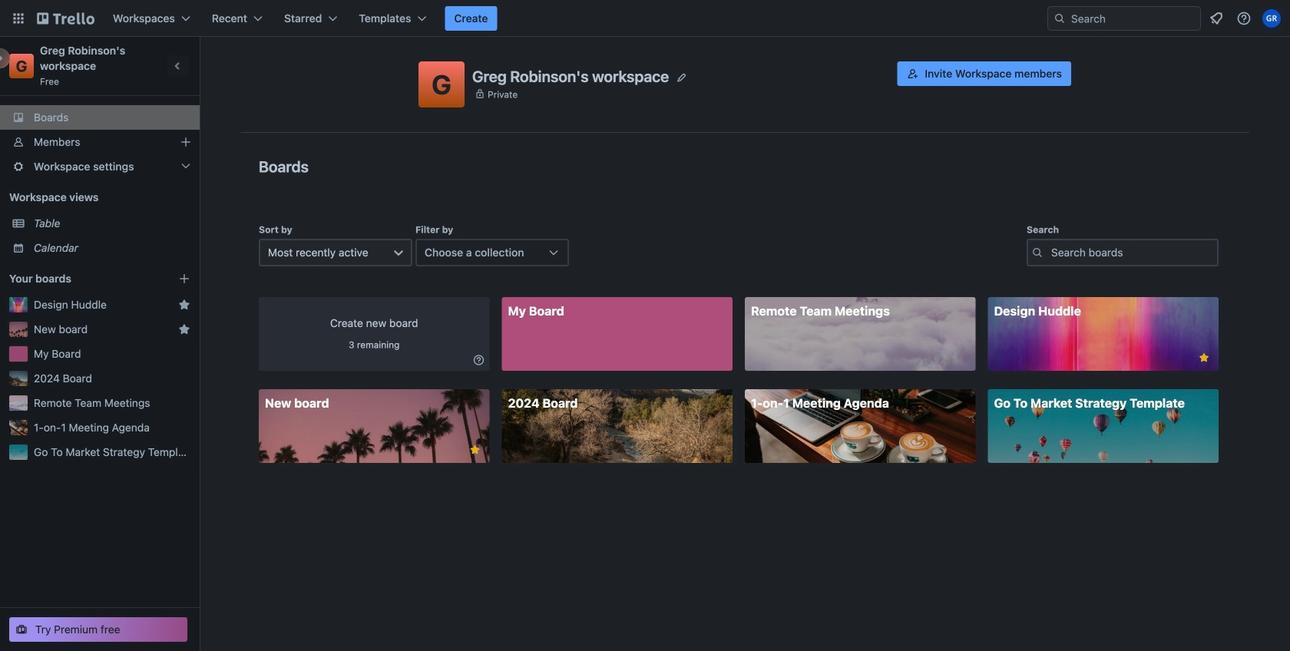 Task type: vqa. For each thing, say whether or not it's contained in the screenshot.
Primary element
yes



Task type: locate. For each thing, give the bounding box(es) containing it.
0 notifications image
[[1207, 9, 1226, 28]]

greg robinson (gregrobinson96) image
[[1263, 9, 1281, 28]]

0 vertical spatial starred icon image
[[178, 299, 190, 311]]

open information menu image
[[1237, 11, 1252, 26]]

1 vertical spatial starred icon image
[[178, 323, 190, 336]]

your boards with 7 items element
[[9, 270, 155, 288]]

add board image
[[178, 273, 190, 285]]

Search field
[[1048, 6, 1201, 31]]

click to unstar this board. it will be removed from your starred list. image
[[468, 443, 482, 457]]

search image
[[1054, 12, 1066, 25]]

starred icon image
[[178, 299, 190, 311], [178, 323, 190, 336]]

Search boards text field
[[1027, 239, 1219, 267]]



Task type: describe. For each thing, give the bounding box(es) containing it.
back to home image
[[37, 6, 94, 31]]

primary element
[[0, 0, 1290, 37]]

1 starred icon image from the top
[[178, 299, 190, 311]]

sm image
[[471, 353, 487, 368]]

2 starred icon image from the top
[[178, 323, 190, 336]]

workspace navigation collapse icon image
[[167, 55, 189, 77]]



